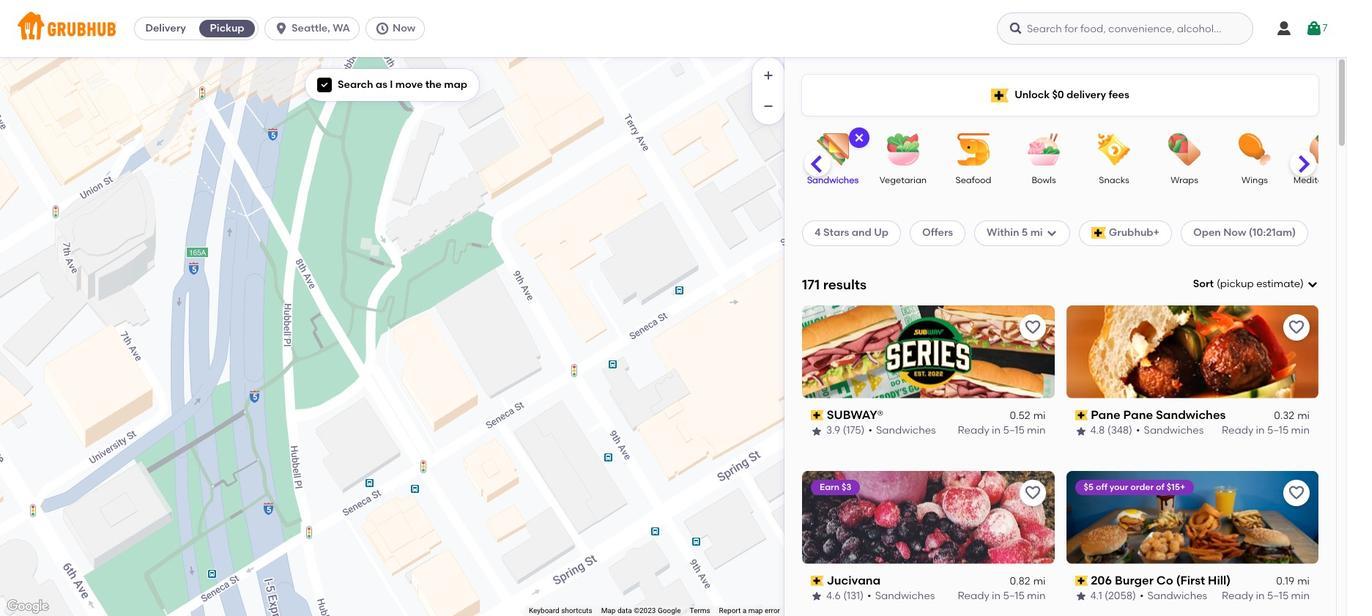 Task type: locate. For each thing, give the bounding box(es) containing it.
1 horizontal spatial subscription pass image
[[1076, 576, 1089, 586]]

order
[[1131, 482, 1155, 492]]

min down 0.32 mi
[[1292, 425, 1311, 437]]

0.32 mi
[[1275, 410, 1311, 422]]

as
[[376, 78, 388, 91]]

mi for 206 burger co (first hill)
[[1298, 575, 1311, 588]]

subscription pass image
[[811, 411, 824, 421], [1076, 576, 1089, 586]]

seafood image
[[948, 133, 1000, 166]]

• sandwiches right (131) on the right of page
[[868, 590, 936, 603]]

keyboard shortcuts
[[529, 607, 593, 615]]

star icon image
[[811, 425, 823, 437], [1076, 425, 1087, 437], [811, 591, 823, 603], [1076, 591, 1087, 603]]

svg image
[[1276, 20, 1294, 37], [274, 21, 289, 36], [320, 81, 329, 90], [1046, 228, 1058, 239]]

0.82 mi
[[1010, 575, 1046, 588]]

sandwiches for 206 burger co (first hill)
[[1148, 590, 1208, 603]]

0.19 mi
[[1277, 575, 1311, 588]]

now right open
[[1224, 227, 1247, 239]]

4.1 (2058)
[[1091, 590, 1137, 603]]

hill)
[[1209, 574, 1232, 588]]

0 horizontal spatial save this restaurant image
[[1024, 319, 1042, 336]]

1 save this restaurant image from the left
[[1024, 319, 1042, 336]]

5–15 down 0.82
[[1004, 590, 1025, 603]]

pane
[[1092, 408, 1121, 422], [1124, 408, 1154, 422]]

0 horizontal spatial save this restaurant image
[[1024, 484, 1042, 502]]

(10:21am)
[[1250, 227, 1297, 239]]

sandwiches down sandwiches image
[[808, 175, 859, 185]]

• for 206 burger co (first hill)
[[1140, 590, 1144, 603]]

pane pane sandwiches logo image
[[1067, 305, 1319, 399]]

1 horizontal spatial grubhub plus flag logo image
[[1092, 228, 1107, 239]]

star icon image left 4.1
[[1076, 591, 1087, 603]]

ready
[[958, 425, 990, 437], [1223, 425, 1254, 437], [958, 590, 990, 603], [1223, 590, 1254, 603]]

pane pane sandwiches
[[1092, 408, 1227, 422]]

svg image inside the now button
[[375, 21, 390, 36]]

ready in 5–15 min down 0.19 at the bottom
[[1223, 590, 1311, 603]]

sandwiches right the (175)
[[877, 425, 937, 437]]

• sandwiches for 206 burger co (first hill)
[[1140, 590, 1208, 603]]

bowls image
[[1019, 133, 1070, 166]]

fees
[[1109, 89, 1130, 101]]

map right the
[[444, 78, 468, 91]]

subscription pass image for 206 burger co (first hill)
[[1076, 576, 1089, 586]]

svg image left search
[[320, 81, 329, 90]]

now
[[393, 22, 416, 34], [1224, 227, 1247, 239]]

off
[[1096, 482, 1108, 492]]

mi right 0.32
[[1298, 410, 1311, 422]]

(2058)
[[1105, 590, 1137, 603]]

sort
[[1194, 278, 1214, 290]]

svg image
[[1306, 20, 1323, 37], [375, 21, 390, 36], [1009, 21, 1024, 36], [854, 132, 866, 144], [1308, 279, 1319, 290]]

0 vertical spatial grubhub plus flag logo image
[[992, 88, 1009, 102]]

7
[[1323, 22, 1329, 34]]

svg image inside 7 button
[[1306, 20, 1323, 37]]

5
[[1022, 227, 1029, 239]]

in for 206 burger co (first hill)
[[1257, 590, 1266, 603]]

earn $3
[[820, 482, 852, 492]]

mi right 0.82
[[1034, 575, 1046, 588]]

wraps
[[1171, 175, 1199, 185]]

0 horizontal spatial now
[[393, 22, 416, 34]]

min down 0.52 mi
[[1028, 425, 1046, 437]]

(131)
[[844, 590, 864, 603]]

in for subway®
[[993, 425, 1001, 437]]

1 vertical spatial subscription pass image
[[1076, 576, 1089, 586]]

5–15 down 0.32
[[1268, 425, 1289, 437]]

jucivana
[[827, 574, 881, 588]]

1 horizontal spatial now
[[1224, 227, 1247, 239]]

proceed
[[1159, 563, 1201, 575]]

0 horizontal spatial map
[[444, 78, 468, 91]]

main navigation navigation
[[0, 0, 1348, 57]]

save this restaurant image
[[1024, 484, 1042, 502], [1289, 484, 1306, 502]]

mi for jucivana
[[1034, 575, 1046, 588]]

report a map error
[[719, 607, 781, 615]]

• down burger
[[1140, 590, 1144, 603]]

report
[[719, 607, 741, 615]]

ready for jucivana
[[958, 590, 990, 603]]

• sandwiches down "co"
[[1140, 590, 1208, 603]]

co
[[1157, 574, 1174, 588]]

seattle,
[[292, 22, 330, 34]]

now up search as i move the map
[[393, 22, 416, 34]]

• right (348)
[[1137, 425, 1141, 437]]

1 vertical spatial subscription pass image
[[811, 576, 824, 586]]

1 save this restaurant image from the left
[[1024, 484, 1042, 502]]

unlock $0 delivery fees
[[1015, 89, 1130, 101]]

$5 off your order of $15+
[[1084, 482, 1186, 492]]

star icon image left the 4.6
[[811, 591, 823, 603]]

mi right 0.19 at the bottom
[[1298, 575, 1311, 588]]

wraps image
[[1160, 133, 1211, 166]]

min down 0.19 mi
[[1292, 590, 1311, 603]]

wings image
[[1230, 133, 1281, 166]]

sandwiches down "co"
[[1148, 590, 1208, 603]]

earn
[[820, 482, 840, 492]]

save this restaurant image
[[1024, 319, 1042, 336], [1289, 319, 1306, 336]]

error
[[765, 607, 781, 615]]

terms
[[690, 607, 711, 615]]

2 save this restaurant image from the left
[[1289, 484, 1306, 502]]

svg image inside seattle, wa button
[[274, 21, 289, 36]]

• sandwiches for jucivana
[[868, 590, 936, 603]]

grubhub plus flag logo image for grubhub+
[[1092, 228, 1107, 239]]

4.8 (348)
[[1091, 425, 1133, 437]]

$3
[[842, 482, 852, 492]]

• sandwiches
[[869, 425, 937, 437], [1137, 425, 1205, 437], [868, 590, 936, 603], [1140, 590, 1208, 603]]

svg image left 'seattle,'
[[274, 21, 289, 36]]

• for pane pane sandwiches
[[1137, 425, 1141, 437]]

2 save this restaurant image from the left
[[1289, 319, 1306, 336]]

mi
[[1031, 227, 1043, 239], [1034, 410, 1046, 422], [1298, 410, 1311, 422], [1034, 575, 1046, 588], [1298, 575, 1311, 588]]

0 vertical spatial subscription pass image
[[1076, 411, 1089, 421]]

minus icon image
[[762, 99, 776, 114]]

ready in 5–15 min for subway®
[[958, 425, 1046, 437]]

mediterranea
[[1294, 175, 1348, 185]]

0 horizontal spatial pane
[[1092, 408, 1121, 422]]

1 horizontal spatial pane
[[1124, 408, 1154, 422]]

google image
[[4, 597, 52, 616]]

grubhub+
[[1110, 227, 1160, 239]]

sandwiches for jucivana
[[876, 590, 936, 603]]

grubhub plus flag logo image
[[992, 88, 1009, 102], [1092, 228, 1107, 239]]

none field containing sort
[[1194, 277, 1319, 292]]

3.9 (175)
[[827, 425, 865, 437]]

• sandwiches down "pane pane sandwiches"
[[1137, 425, 1205, 437]]

save this restaurant image for 206 burger co (first hill)
[[1289, 484, 1306, 502]]

star icon image for subway®
[[811, 425, 823, 437]]

of
[[1157, 482, 1165, 492]]

5–15 down 0.19 at the bottom
[[1268, 590, 1289, 603]]

• sandwiches right the (175)
[[869, 425, 937, 437]]

5–15 down the 0.52
[[1004, 425, 1025, 437]]

star icon image for jucivana
[[811, 591, 823, 603]]

(175)
[[843, 425, 865, 437]]

mi right the 0.52
[[1034, 410, 1046, 422]]

within 5 mi
[[987, 227, 1043, 239]]

ready for subway®
[[958, 425, 990, 437]]

0.52
[[1010, 410, 1031, 422]]

map data ©2023 google
[[601, 607, 681, 615]]

svg image inside field
[[1308, 279, 1319, 290]]

mi for subway®
[[1034, 410, 1046, 422]]

171 results
[[803, 276, 867, 293]]

4.6 (131)
[[827, 590, 864, 603]]

subscription pass image left the jucivana
[[811, 576, 824, 586]]

ready in 5–15 min down 0.82
[[958, 590, 1046, 603]]

subway®
[[827, 408, 884, 422]]

shortcuts
[[562, 607, 593, 615]]

1 vertical spatial grubhub plus flag logo image
[[1092, 228, 1107, 239]]

pane up (348)
[[1124, 408, 1154, 422]]

jucivana logo image
[[803, 471, 1055, 564]]

sandwiches right (131) on the right of page
[[876, 590, 936, 603]]

4.8
[[1091, 425, 1106, 437]]

• right (131) on the right of page
[[868, 590, 872, 603]]

grubhub plus flag logo image left grubhub+
[[1092, 228, 1107, 239]]

None field
[[1194, 277, 1319, 292]]

subscription pass image left 206
[[1076, 576, 1089, 586]]

• sandwiches for subway®
[[869, 425, 937, 437]]

0 vertical spatial now
[[393, 22, 416, 34]]

5–15
[[1004, 425, 1025, 437], [1268, 425, 1289, 437], [1004, 590, 1025, 603], [1268, 590, 1289, 603]]

5–15 for pane pane sandwiches
[[1268, 425, 1289, 437]]

plus icon image
[[762, 68, 776, 83]]

0 horizontal spatial subscription pass image
[[811, 576, 824, 586]]

subscription pass image
[[1076, 411, 1089, 421], [811, 576, 824, 586]]

grubhub plus flag logo image left unlock
[[992, 88, 1009, 102]]

min down 0.82 mi
[[1028, 590, 1046, 603]]

svg image left 7 button
[[1276, 20, 1294, 37]]

4.1
[[1091, 590, 1103, 603]]

min
[[1028, 425, 1046, 437], [1292, 425, 1311, 437], [1028, 590, 1046, 603], [1292, 590, 1311, 603]]

1 vertical spatial now
[[1224, 227, 1247, 239]]

subscription pass image right 0.52 mi
[[1076, 411, 1089, 421]]

0 horizontal spatial subscription pass image
[[811, 411, 824, 421]]

pane up "4.8 (348)"
[[1092, 408, 1121, 422]]

1 horizontal spatial save this restaurant image
[[1289, 484, 1306, 502]]

min for subway®
[[1028, 425, 1046, 437]]

star icon image for pane pane sandwiches
[[1076, 425, 1087, 437]]

ready in 5–15 min down 0.32
[[1223, 425, 1311, 437]]

snacks
[[1100, 175, 1130, 185]]

sandwiches
[[808, 175, 859, 185], [1157, 408, 1227, 422], [877, 425, 937, 437], [1145, 425, 1205, 437], [876, 590, 936, 603], [1148, 590, 1208, 603]]

map
[[601, 607, 616, 615]]

now inside button
[[393, 22, 416, 34]]

ready in 5–15 min
[[958, 425, 1046, 437], [1223, 425, 1311, 437], [958, 590, 1046, 603], [1223, 590, 1311, 603]]

0.82
[[1010, 575, 1031, 588]]

star icon image left 3.9
[[811, 425, 823, 437]]

1 horizontal spatial save this restaurant image
[[1289, 319, 1306, 336]]

0 horizontal spatial grubhub plus flag logo image
[[992, 88, 1009, 102]]

•
[[869, 425, 873, 437], [1137, 425, 1141, 437], [868, 590, 872, 603], [1140, 590, 1144, 603]]

subscription pass image for pane pane sandwiches
[[1076, 411, 1089, 421]]

• right the (175)
[[869, 425, 873, 437]]

sandwiches down "pane pane sandwiches"
[[1145, 425, 1205, 437]]

svg image right 5
[[1046, 228, 1058, 239]]

1 horizontal spatial map
[[749, 607, 763, 615]]

star icon image left 4.8
[[1076, 425, 1087, 437]]

map right a
[[749, 607, 763, 615]]

1 vertical spatial map
[[749, 607, 763, 615]]

sandwiches for pane pane sandwiches
[[1145, 425, 1205, 437]]

subscription pass image left subway®
[[811, 411, 824, 421]]

1 horizontal spatial subscription pass image
[[1076, 411, 1089, 421]]

proceed to checkout
[[1159, 563, 1265, 575]]

save this restaurant image for pane pane sandwiches
[[1289, 319, 1306, 336]]

0 vertical spatial subscription pass image
[[811, 411, 824, 421]]

delivery
[[1067, 89, 1107, 101]]

seattle, wa button
[[265, 17, 366, 40]]

ready in 5–15 min down the 0.52
[[958, 425, 1046, 437]]



Task type: vqa. For each thing, say whether or not it's contained in the screenshot.
Mediterranean image
yes



Task type: describe. For each thing, give the bounding box(es) containing it.
ready for 206 burger co (first hill)
[[1223, 590, 1254, 603]]

snacks image
[[1089, 133, 1140, 166]]

proceed to checkout button
[[1114, 556, 1310, 583]]

mi for pane pane sandwiches
[[1298, 410, 1311, 422]]

0.52 mi
[[1010, 410, 1046, 422]]

in for jucivana
[[993, 590, 1001, 603]]

0.32
[[1275, 410, 1295, 422]]

0.19
[[1277, 575, 1295, 588]]

star icon image for 206 burger co (first hill)
[[1076, 591, 1087, 603]]

(
[[1217, 278, 1221, 290]]

• sandwiches for pane pane sandwiches
[[1137, 425, 1205, 437]]

• for subway®
[[869, 425, 873, 437]]

keyboard
[[529, 607, 560, 615]]

4
[[815, 227, 821, 239]]

move
[[396, 78, 423, 91]]

min for 206 burger co (first hill)
[[1292, 590, 1311, 603]]

and
[[852, 227, 872, 239]]

pickup
[[210, 22, 245, 34]]

• for jucivana
[[868, 590, 872, 603]]

open now (10:21am)
[[1194, 227, 1297, 239]]

search
[[338, 78, 373, 91]]

min for jucivana
[[1028, 590, 1046, 603]]

206 burger co (first hill) logo image
[[1067, 471, 1319, 564]]

offers
[[923, 227, 954, 239]]

wings
[[1242, 175, 1269, 185]]

206 burger co (first hill)
[[1092, 574, 1232, 588]]

subscription pass image for jucivana
[[811, 576, 824, 586]]

3.9
[[827, 425, 841, 437]]

burger
[[1116, 574, 1154, 588]]

save this restaurant image for jucivana
[[1024, 484, 1042, 502]]

vegetarian image
[[878, 133, 929, 166]]

delivery
[[145, 22, 186, 34]]

seafood
[[956, 175, 992, 185]]

4.6
[[827, 590, 841, 603]]

google
[[658, 607, 681, 615]]

0 vertical spatial map
[[444, 78, 468, 91]]

open
[[1194, 227, 1222, 239]]

5–15 for subway®
[[1004, 425, 1025, 437]]

data
[[618, 607, 632, 615]]

1 pane from the left
[[1092, 408, 1121, 422]]

sort ( pickup estimate )
[[1194, 278, 1305, 290]]

now button
[[366, 17, 431, 40]]

terms link
[[690, 607, 711, 615]]

pickup
[[1221, 278, 1255, 290]]

ready for pane pane sandwiches
[[1223, 425, 1254, 437]]

206
[[1092, 574, 1113, 588]]

7 button
[[1306, 15, 1329, 42]]

sandwiches image
[[808, 133, 859, 166]]

up
[[875, 227, 889, 239]]

(348)
[[1108, 425, 1133, 437]]

Search for food, convenience, alcohol... search field
[[998, 12, 1254, 45]]

a
[[743, 607, 747, 615]]

2 pane from the left
[[1124, 408, 1154, 422]]

to
[[1203, 563, 1214, 575]]

within
[[987, 227, 1020, 239]]

min for pane pane sandwiches
[[1292, 425, 1311, 437]]

ready in 5–15 min for 206 burger co (first hill)
[[1223, 590, 1311, 603]]

stars
[[824, 227, 850, 239]]

pickup button
[[197, 17, 258, 40]]

ready in 5–15 min for jucivana
[[958, 590, 1046, 603]]

vegetarian
[[880, 175, 927, 185]]

map region
[[0, 0, 953, 616]]

your
[[1110, 482, 1129, 492]]

in for pane pane sandwiches
[[1257, 425, 1266, 437]]

mediterranean image
[[1300, 133, 1348, 166]]

bowls
[[1032, 175, 1057, 185]]

checkout
[[1216, 563, 1265, 575]]

keyboard shortcuts button
[[529, 606, 593, 616]]

$5
[[1084, 482, 1094, 492]]

save this restaurant image for subway®
[[1024, 319, 1042, 336]]

ready in 5–15 min for pane pane sandwiches
[[1223, 425, 1311, 437]]

(first
[[1177, 574, 1206, 588]]

sandwiches down pane pane sandwiches logo
[[1157, 408, 1227, 422]]

5–15 for jucivana
[[1004, 590, 1025, 603]]

wa
[[333, 22, 350, 34]]

sandwiches for subway®
[[877, 425, 937, 437]]

mi right 5
[[1031, 227, 1043, 239]]

grubhub plus flag logo image for unlock $0 delivery fees
[[992, 88, 1009, 102]]

delivery button
[[135, 17, 197, 40]]

i
[[390, 78, 393, 91]]

search as i move the map
[[338, 78, 468, 91]]

subway® logo image
[[803, 305, 1055, 399]]

)
[[1301, 278, 1305, 290]]

5–15 for 206 burger co (first hill)
[[1268, 590, 1289, 603]]

unlock
[[1015, 89, 1050, 101]]

estimate
[[1257, 278, 1301, 290]]

171
[[803, 276, 820, 293]]

4 stars and up
[[815, 227, 889, 239]]

the
[[426, 78, 442, 91]]

seattle, wa
[[292, 22, 350, 34]]

results
[[824, 276, 867, 293]]

subscription pass image for subway®
[[811, 411, 824, 421]]



